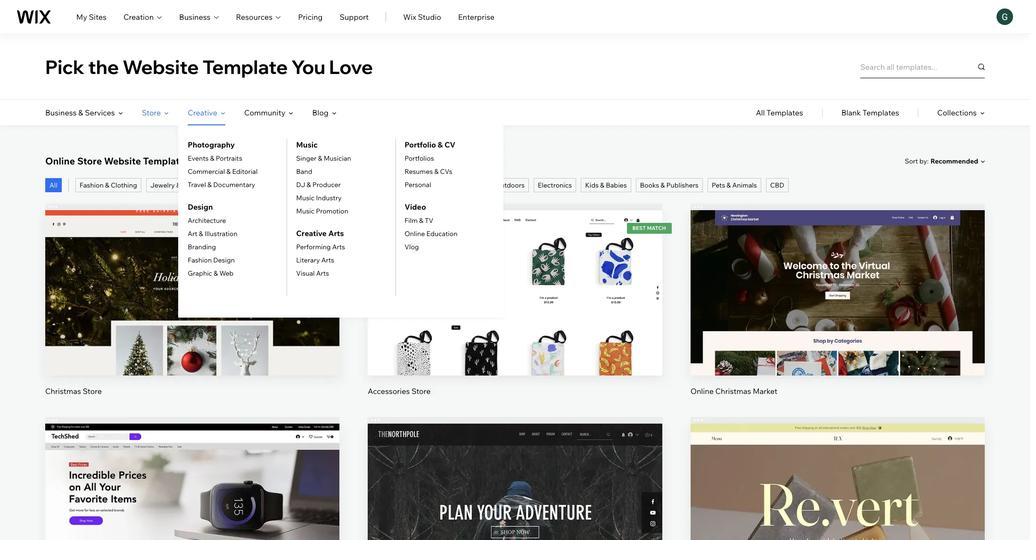 Task type: vqa. For each thing, say whether or not it's contained in the screenshot.
All inside the Generic categories Element
yes



Task type: locate. For each thing, give the bounding box(es) containing it.
business inside categories by subject element
[[45, 108, 77, 117]]

1 vertical spatial music
[[296, 194, 315, 202]]

business button
[[179, 11, 219, 22]]

view button inside online christmas market group
[[816, 300, 861, 323]]

portfolio
[[405, 140, 436, 150]]

view button for online store website templates - online christmas market image
[[816, 300, 861, 323]]

edit inside online christmas market group
[[831, 274, 845, 284]]

online for online store website templates
[[45, 155, 75, 167]]

0 horizontal spatial online
[[45, 155, 75, 167]]

view button for "online store website templates - backpack store" image at the bottom
[[493, 514, 538, 536]]

all link
[[45, 178, 62, 193]]

singer & musician link
[[296, 154, 351, 163]]

online inside video film & tv online education vlog
[[405, 230, 425, 238]]

wellness
[[371, 181, 398, 190]]

1 vertical spatial website
[[104, 155, 141, 167]]

design architecture art & illustration branding fashion design graphic & web
[[188, 202, 238, 278]]

0 vertical spatial accessories
[[182, 181, 219, 190]]

cv
[[445, 140, 456, 150]]

sports & outdoors link
[[463, 178, 529, 193]]

music promotion link
[[296, 207, 349, 216]]

publishers
[[667, 181, 699, 190]]

literary
[[296, 256, 320, 265]]

& right art
[[199, 230, 203, 238]]

fashion left clothing
[[80, 181, 104, 190]]

fashion up graphic
[[188, 256, 212, 265]]

edit button
[[816, 268, 861, 290], [170, 482, 215, 504], [493, 482, 538, 504], [816, 482, 861, 504]]

food & drinks
[[412, 181, 454, 190]]

arts down performing arts "link"
[[322, 256, 335, 265]]

2 christmas from the left
[[716, 387, 752, 396]]

online store website templates - home goods store image
[[691, 424, 986, 541]]

branding link
[[188, 243, 216, 251]]

creative inside creative arts performing arts literary arts visual arts
[[296, 229, 327, 238]]

& left clothing
[[105, 181, 109, 190]]

1 vertical spatial fashion
[[188, 256, 212, 265]]

& inside "books & publishers" link
[[661, 181, 665, 190]]

online store website templates
[[45, 155, 190, 167]]

0 vertical spatial business
[[179, 12, 211, 21]]

all for all
[[50, 181, 57, 190]]

music industry link
[[296, 194, 342, 202]]

2 horizontal spatial online
[[691, 387, 714, 396]]

graphic & web link
[[188, 269, 234, 278]]

online store website templates - backpack store image
[[368, 424, 663, 541]]

templates for all templates
[[767, 108, 804, 117]]

1 horizontal spatial all
[[757, 108, 766, 117]]

cbd link
[[767, 178, 789, 193]]

all
[[757, 108, 766, 117], [50, 181, 57, 190]]

all templates link
[[757, 100, 804, 126]]

0 vertical spatial creative
[[188, 108, 217, 117]]

& left services at the top left of page
[[78, 108, 83, 117]]

None search field
[[861, 55, 986, 78]]

store for online store website templates
[[77, 155, 102, 167]]

video film & tv online education vlog
[[405, 202, 458, 251]]

1 horizontal spatial christmas
[[716, 387, 752, 396]]

books
[[641, 181, 660, 190]]

1 horizontal spatial fashion
[[188, 256, 212, 265]]

design up web
[[213, 256, 235, 265]]

& right dj
[[307, 181, 311, 189]]

design up architecture
[[188, 202, 213, 212]]

1 vertical spatial creative
[[296, 229, 327, 238]]

1 horizontal spatial creative
[[296, 229, 327, 238]]

0 vertical spatial website
[[123, 55, 199, 79]]

creative up photography link
[[188, 108, 217, 117]]

view
[[507, 306, 524, 316], [830, 307, 847, 316], [184, 520, 201, 530], [507, 520, 524, 530], [830, 520, 847, 530]]

1 horizontal spatial accessories
[[368, 387, 410, 396]]

0 horizontal spatial christmas
[[45, 387, 81, 396]]

creative arts link
[[296, 228, 344, 239]]

view button for online store website templates - electronics store image
[[170, 514, 215, 536]]

music down music industry link
[[296, 207, 315, 216]]

resources
[[236, 12, 273, 21]]

& right food
[[429, 181, 433, 190]]

my sites link
[[76, 11, 107, 22]]

& inside sports & outdoors link
[[490, 181, 494, 190]]

0 horizontal spatial design
[[188, 202, 213, 212]]

food & drinks link
[[407, 178, 459, 193]]

sports
[[468, 181, 488, 190]]

& inside the jewelry & accessories link
[[176, 181, 181, 190]]

& right jewelry
[[176, 181, 181, 190]]

& right sports
[[490, 181, 494, 190]]

cbd
[[771, 181, 785, 190]]

kids & babies
[[586, 181, 627, 190]]

creative
[[188, 108, 217, 117], [296, 229, 327, 238]]

2 horizontal spatial templates
[[863, 108, 900, 117]]

0 vertical spatial music
[[296, 140, 318, 150]]

pick the website template you love
[[45, 55, 373, 79]]

sports & outdoors
[[468, 181, 525, 190]]

generic categories element
[[757, 100, 986, 126]]

0 horizontal spatial business
[[45, 108, 77, 117]]

0 horizontal spatial fashion
[[80, 181, 104, 190]]

kids
[[586, 181, 599, 190]]

web
[[220, 269, 234, 278]]

1 horizontal spatial business
[[179, 12, 211, 21]]

tv
[[425, 217, 434, 225]]

& right books in the top right of the page
[[661, 181, 665, 190]]

online inside group
[[691, 387, 714, 396]]

1 vertical spatial all
[[50, 181, 57, 190]]

animals
[[733, 181, 758, 190]]

templates for blank templates
[[863, 108, 900, 117]]

& right the beauty
[[365, 181, 370, 190]]

accessories
[[182, 181, 219, 190], [368, 387, 410, 396]]

1 horizontal spatial templates
[[767, 108, 804, 117]]

1 vertical spatial online
[[405, 230, 425, 238]]

kids & babies link
[[581, 178, 632, 193]]

store for accessories store
[[412, 387, 431, 396]]

1 christmas from the left
[[45, 387, 81, 396]]

0 vertical spatial online
[[45, 155, 75, 167]]

& inside food & drinks "link"
[[429, 181, 433, 190]]

home & decor
[[284, 181, 329, 190]]

editorial
[[232, 168, 258, 176]]

view for "online store website templates - backpack store" image at the bottom
[[507, 520, 524, 530]]

1 vertical spatial business
[[45, 108, 77, 117]]

edit for online store website templates - online christmas market image
[[831, 274, 845, 284]]

christmas store group
[[45, 204, 340, 397]]

0 vertical spatial all
[[757, 108, 766, 117]]

0 horizontal spatial all
[[50, 181, 57, 190]]

blog
[[313, 108, 329, 117]]

resources button
[[236, 11, 281, 22]]

& right "kids"
[[601, 181, 605, 190]]

view inside accessories store group
[[507, 306, 524, 316]]

view for online store website templates - accessories store image
[[507, 306, 524, 316]]

creative up performing
[[296, 229, 327, 238]]

all inside "link"
[[50, 181, 57, 190]]

store inside group
[[83, 387, 102, 396]]

portfolio & cv link
[[405, 139, 456, 151]]

business inside popup button
[[179, 12, 211, 21]]

categories. use the left and right arrow keys to navigate the menu element
[[0, 100, 1031, 318]]

music down home & decor link
[[296, 194, 315, 202]]

vlog link
[[405, 243, 419, 251]]

dj
[[296, 181, 305, 189]]

arts down the editorial
[[232, 181, 245, 190]]

& left crafts
[[247, 181, 251, 190]]

view button inside accessories store group
[[493, 300, 538, 323]]

edit for "online store website templates - backpack store" image at the bottom
[[508, 488, 523, 498]]

& down portraits
[[227, 168, 231, 176]]

store inside group
[[412, 387, 431, 396]]

music up singer
[[296, 140, 318, 150]]

online for online christmas market
[[691, 387, 714, 396]]

1 vertical spatial accessories
[[368, 387, 410, 396]]

arts
[[232, 181, 245, 190], [329, 229, 344, 238], [332, 243, 345, 251], [322, 256, 335, 265], [316, 269, 329, 278]]

0 horizontal spatial accessories
[[182, 181, 219, 190]]

& right pets
[[727, 181, 732, 190]]

fashion
[[80, 181, 104, 190], [188, 256, 212, 265]]

creative arts performing arts literary arts visual arts
[[296, 229, 345, 278]]

& inside "fashion & clothing" link
[[105, 181, 109, 190]]

store
[[142, 108, 161, 117], [77, 155, 102, 167], [83, 387, 102, 396], [412, 387, 431, 396]]

music
[[296, 140, 318, 150], [296, 194, 315, 202], [296, 207, 315, 216]]

0 vertical spatial fashion
[[80, 181, 104, 190]]

arts up performing arts "link"
[[329, 229, 344, 238]]

online
[[45, 155, 75, 167], [405, 230, 425, 238], [691, 387, 714, 396]]

website
[[123, 55, 199, 79], [104, 155, 141, 167]]

fashion inside design architecture art & illustration branding fashion design graphic & web
[[188, 256, 212, 265]]

business & services
[[45, 108, 115, 117]]

1 horizontal spatial online
[[405, 230, 425, 238]]

photography link
[[188, 139, 235, 151]]

&
[[78, 108, 83, 117], [438, 140, 443, 150], [210, 154, 215, 163], [318, 154, 323, 163], [227, 168, 231, 176], [435, 168, 439, 176], [208, 181, 212, 189], [307, 181, 311, 189], [105, 181, 109, 190], [176, 181, 181, 190], [247, 181, 251, 190], [305, 181, 309, 190], [365, 181, 370, 190], [429, 181, 433, 190], [490, 181, 494, 190], [601, 181, 605, 190], [661, 181, 665, 190], [727, 181, 732, 190], [419, 217, 424, 225], [199, 230, 203, 238], [214, 269, 218, 278]]

music singer & musician band dj & producer music industry music promotion
[[296, 140, 351, 216]]

all for all templates
[[757, 108, 766, 117]]

& left decor
[[305, 181, 309, 190]]

my sites
[[76, 12, 107, 21]]

0 vertical spatial design
[[188, 202, 213, 212]]

& down the photography
[[210, 154, 215, 163]]

all inside generic categories element
[[757, 108, 766, 117]]

home
[[284, 181, 303, 190]]

pick
[[45, 55, 85, 79]]

pets & animals
[[712, 181, 758, 190]]

literary arts link
[[296, 256, 335, 265]]

view inside online christmas market group
[[830, 307, 847, 316]]

edit
[[831, 274, 845, 284], [185, 488, 200, 498], [508, 488, 523, 498], [831, 488, 845, 498]]

online education link
[[405, 230, 458, 238]]

business for business & services
[[45, 108, 77, 117]]

wix
[[404, 12, 417, 21]]

video
[[405, 202, 426, 212]]

christmas
[[45, 387, 81, 396], [716, 387, 752, 396]]

1 horizontal spatial design
[[213, 256, 235, 265]]

2 vertical spatial online
[[691, 387, 714, 396]]

2 vertical spatial music
[[296, 207, 315, 216]]

0 horizontal spatial creative
[[188, 108, 217, 117]]

travel & documentary link
[[188, 181, 255, 189]]

3 music from the top
[[296, 207, 315, 216]]

& left "tv"
[[419, 217, 424, 225]]

edit button inside online christmas market group
[[816, 268, 861, 290]]



Task type: describe. For each thing, give the bounding box(es) containing it.
visual arts link
[[296, 269, 329, 278]]

sort
[[906, 157, 919, 165]]

beauty & wellness
[[342, 181, 398, 190]]

accessories inside group
[[368, 387, 410, 396]]

online store website templates - christmas store image
[[45, 210, 340, 376]]

beauty & wellness link
[[338, 178, 403, 193]]

band link
[[296, 168, 313, 176]]

jewelry
[[150, 181, 175, 190]]

fashion & clothing
[[80, 181, 137, 190]]

outdoors
[[496, 181, 525, 190]]

photography
[[188, 140, 235, 150]]

business for business
[[179, 12, 211, 21]]

resumes
[[405, 168, 433, 176]]

0 horizontal spatial templates
[[143, 155, 190, 167]]

travel
[[188, 181, 206, 189]]

commercial & editorial link
[[188, 168, 258, 176]]

& inside home & decor link
[[305, 181, 309, 190]]

wix studio link
[[404, 11, 442, 22]]

by:
[[920, 157, 930, 165]]

& right singer
[[318, 154, 323, 163]]

portfolios
[[405, 154, 434, 163]]

arts down literary arts link
[[316, 269, 329, 278]]

market
[[753, 387, 778, 396]]

accessories store
[[368, 387, 431, 396]]

industry
[[316, 194, 342, 202]]

documentary
[[213, 181, 255, 189]]

illustration
[[205, 230, 238, 238]]

my
[[76, 12, 87, 21]]

you
[[292, 55, 326, 79]]

performing arts link
[[296, 243, 345, 251]]

blank
[[842, 108, 862, 117]]

online christmas market group
[[691, 204, 986, 397]]

pets & animals link
[[708, 178, 762, 193]]

architecture link
[[188, 217, 226, 225]]

accessories store group
[[368, 204, 663, 397]]

& inside kids & babies link
[[601, 181, 605, 190]]

creation
[[124, 12, 154, 21]]

& inside video film & tv online education vlog
[[419, 217, 424, 225]]

view for online store website templates - electronics store image
[[184, 520, 201, 530]]

crafts
[[252, 181, 271, 190]]

1 music from the top
[[296, 140, 318, 150]]

arts down 'creative arts' link
[[332, 243, 345, 251]]

creative for creative arts performing arts literary arts visual arts
[[296, 229, 327, 238]]

blank templates link
[[842, 100, 900, 126]]

dj & producer link
[[296, 181, 341, 189]]

pets
[[712, 181, 726, 190]]

books & publishers
[[641, 181, 699, 190]]

edit for online store website templates - home goods store image
[[831, 488, 845, 498]]

fashion & clothing link
[[75, 178, 141, 193]]

photography events & portraits commercial & editorial travel & documentary
[[188, 140, 258, 189]]

home & decor link
[[280, 178, 333, 193]]

view button for online store website templates - home goods store image
[[816, 514, 861, 536]]

arts & crafts link
[[228, 178, 275, 193]]

film
[[405, 217, 418, 225]]

sort by:
[[906, 157, 930, 165]]

beauty
[[342, 181, 364, 190]]

store inside categories by subject element
[[142, 108, 161, 117]]

support
[[340, 12, 369, 21]]

edit button for "online store website templates - backpack store" image at the bottom
[[493, 482, 538, 504]]

blank templates
[[842, 108, 900, 117]]

1 vertical spatial design
[[213, 256, 235, 265]]

edit for online store website templates - electronics store image
[[185, 488, 200, 498]]

online store website templates - accessories store image
[[368, 210, 663, 376]]

support link
[[340, 11, 369, 22]]

website for the
[[123, 55, 199, 79]]

graphic
[[188, 269, 212, 278]]

arts & crafts
[[232, 181, 271, 190]]

books & publishers link
[[636, 178, 703, 193]]

categories by subject element
[[45, 100, 504, 318]]

jewelry & accessories link
[[146, 178, 223, 193]]

fashion inside "fashion & clothing" link
[[80, 181, 104, 190]]

architecture
[[188, 217, 226, 225]]

pricing
[[298, 12, 323, 21]]

vlog
[[405, 243, 419, 251]]

profile image image
[[997, 8, 1014, 25]]

creative for creative
[[188, 108, 217, 117]]

portfolio & cv portfolios resumes & cvs personal
[[405, 140, 456, 189]]

& inside arts & crafts link
[[247, 181, 251, 190]]

& left web
[[214, 269, 218, 278]]

fashion design link
[[188, 256, 235, 265]]

personal
[[405, 181, 432, 189]]

view for online store website templates - home goods store image
[[830, 520, 847, 530]]

cvs
[[440, 168, 453, 176]]

video link
[[405, 201, 426, 213]]

love
[[329, 55, 373, 79]]

edit button for online store website templates - electronics store image
[[170, 482, 215, 504]]

online store website templates - electronics store image
[[45, 424, 340, 541]]

& right travel
[[208, 181, 212, 189]]

& left cv
[[438, 140, 443, 150]]

& left the 'cvs'
[[435, 168, 439, 176]]

clothing
[[111, 181, 137, 190]]

& inside beauty & wellness link
[[365, 181, 370, 190]]

branding
[[188, 243, 216, 251]]

view for online store website templates - online christmas market image
[[830, 307, 847, 316]]

education
[[427, 230, 458, 238]]

personal link
[[405, 181, 432, 189]]

the
[[88, 55, 119, 79]]

2 music from the top
[[296, 194, 315, 202]]

decor
[[310, 181, 329, 190]]

food
[[412, 181, 427, 190]]

studio
[[418, 12, 442, 21]]

pricing link
[[298, 11, 323, 22]]

template
[[203, 55, 288, 79]]

performing
[[296, 243, 331, 251]]

wix studio
[[404, 12, 442, 21]]

Search search field
[[861, 55, 986, 78]]

portraits
[[216, 154, 242, 163]]

edit button for online store website templates - online christmas market image
[[816, 268, 861, 290]]

singer
[[296, 154, 317, 163]]

sites
[[89, 12, 107, 21]]

musician
[[324, 154, 351, 163]]

enterprise link
[[459, 11, 495, 22]]

film & tv link
[[405, 217, 434, 225]]

electronics
[[538, 181, 572, 190]]

& inside pets & animals link
[[727, 181, 732, 190]]

events
[[188, 154, 209, 163]]

art & illustration link
[[188, 230, 238, 238]]

website for store
[[104, 155, 141, 167]]

services
[[85, 108, 115, 117]]

band
[[296, 168, 313, 176]]

babies
[[606, 181, 627, 190]]

online store website templates - online christmas market image
[[691, 210, 986, 376]]

view button for online store website templates - accessories store image
[[493, 300, 538, 323]]

store for christmas store
[[83, 387, 102, 396]]

edit button for online store website templates - home goods store image
[[816, 482, 861, 504]]



